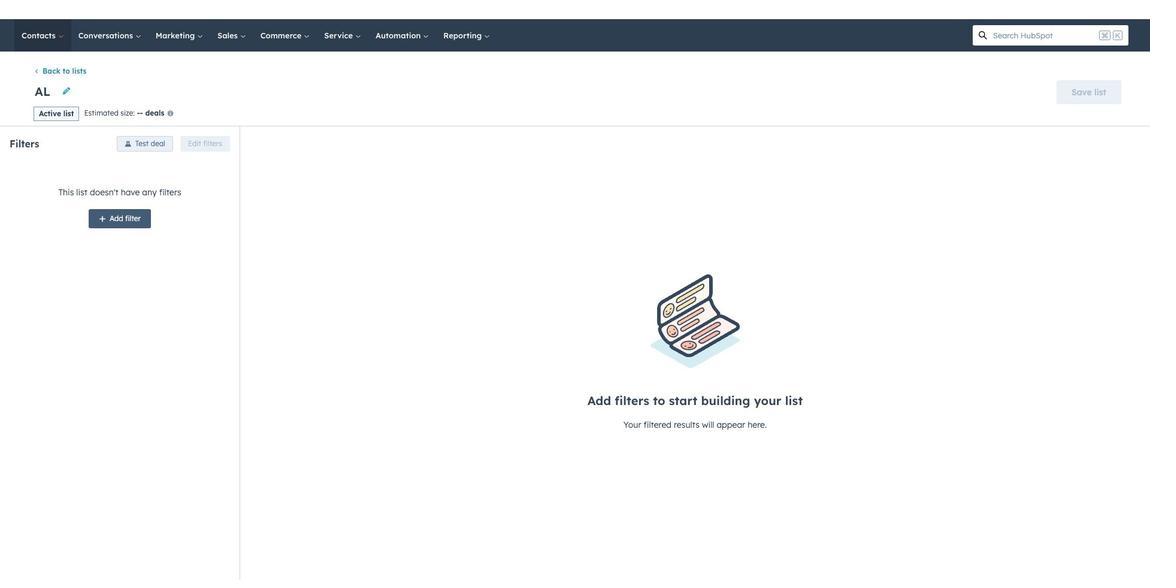 Task type: locate. For each thing, give the bounding box(es) containing it.
banner
[[29, 77, 1122, 106]]



Task type: vqa. For each thing, say whether or not it's contained in the screenshot.
'Search Hubspot' search box
yes



Task type: describe. For each thing, give the bounding box(es) containing it.
banner inside page section element
[[29, 77, 1122, 106]]

Search HubSpot search field
[[994, 25, 1098, 46]]

List name field
[[34, 84, 55, 100]]

page section element
[[0, 52, 1151, 126]]



